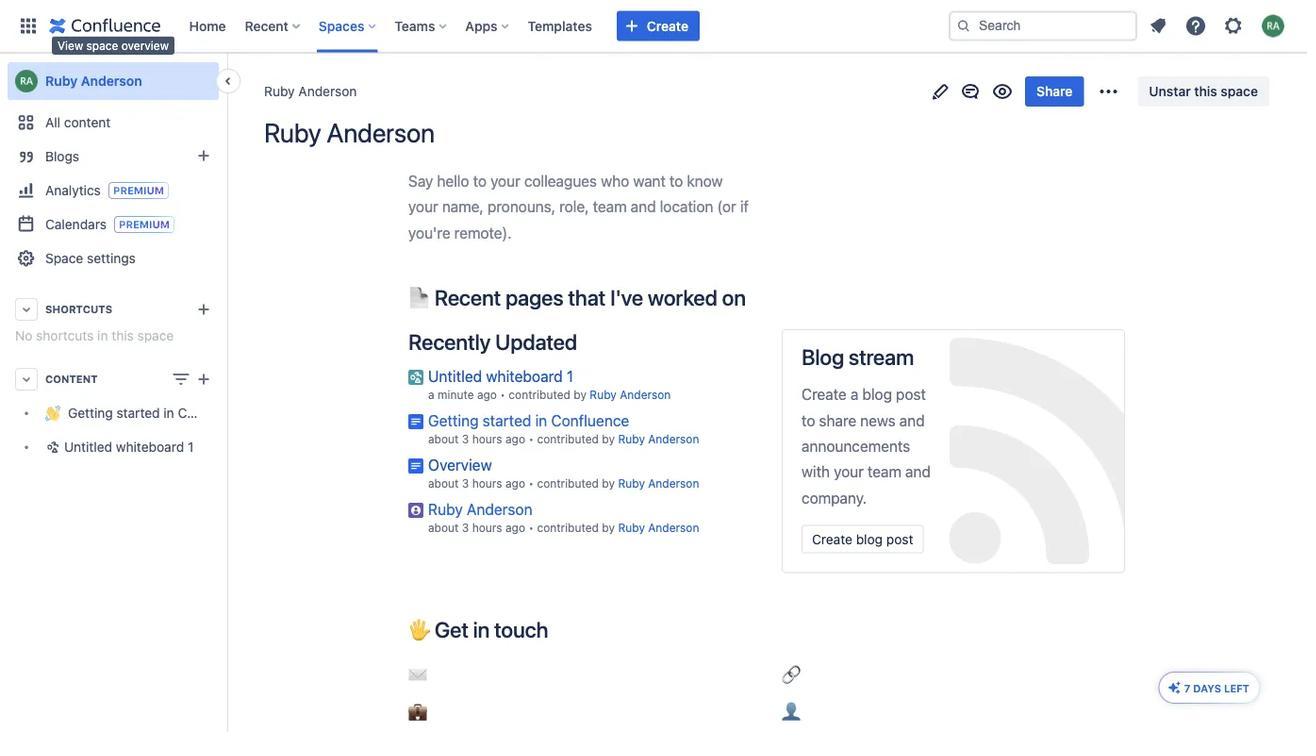 Task type: locate. For each thing, give the bounding box(es) containing it.
team inside say hello to your colleagues who want to know your name, pronouns, role, team and location (or if you're remote).
[[593, 198, 627, 216]]

1 vertical spatial recent
[[435, 284, 501, 310]]

banner
[[0, 0, 1308, 53]]

and right news
[[900, 411, 925, 429]]

getting started in confluence link up untitled whiteboard 1
[[8, 396, 247, 430]]

notification icon image
[[1147, 15, 1170, 37]]

1 vertical spatial hours
[[472, 477, 503, 490]]

whiteboard down updated
[[486, 367, 563, 385]]

start watching image
[[992, 80, 1014, 103]]

post inside button
[[887, 531, 914, 547]]

0 vertical spatial 3
[[462, 432, 469, 446]]

blogs link
[[8, 140, 219, 174]]

0 vertical spatial about
[[428, 432, 459, 446]]

getting started in confluence link
[[8, 396, 247, 430], [428, 411, 630, 429]]

ruby
[[45, 73, 78, 89], [264, 84, 295, 99], [264, 117, 321, 148], [590, 388, 617, 401], [618, 432, 645, 446], [618, 477, 645, 490], [428, 500, 463, 518], [618, 521, 645, 534]]

1 vertical spatial space
[[1221, 84, 1259, 99]]

ruby up ruby anderson about 3 hours ago • contributed by ruby anderson
[[618, 477, 645, 490]]

1 inside untitled whiteboard 1 a minute ago • contributed by ruby anderson
[[567, 367, 574, 385]]

0 horizontal spatial untitled whiteboard 1 link
[[8, 430, 219, 464]]

1 hours from the top
[[472, 432, 503, 446]]

1 horizontal spatial untitled
[[428, 367, 482, 385]]

untitled for untitled whiteboard 1
[[64, 439, 112, 455]]

0 vertical spatial team
[[593, 198, 627, 216]]

a up share
[[851, 385, 859, 403]]

0 horizontal spatial a
[[428, 388, 435, 401]]

started up untitled whiteboard 1
[[117, 405, 160, 421]]

confluence down untitled whiteboard 1 a minute ago • contributed by ruby anderson
[[551, 411, 630, 429]]

know
[[687, 172, 723, 190]]

in inside tree
[[164, 405, 174, 421]]

0 vertical spatial create
[[647, 18, 689, 33]]

started inside getting started in confluence about 3 hours ago • contributed by ruby anderson
[[483, 411, 532, 429]]

getting started in confluence link down untitled whiteboard 1 a minute ago • contributed by ruby anderson
[[428, 411, 630, 429]]

• right minute
[[500, 388, 506, 401]]

0 vertical spatial 1
[[567, 367, 574, 385]]

confluence down create content image
[[178, 405, 247, 421]]

1 vertical spatial team
[[868, 463, 902, 481]]

2 vertical spatial and
[[906, 463, 931, 481]]

1 horizontal spatial untitled whiteboard 1 link
[[428, 367, 574, 385]]

create for create
[[647, 18, 689, 33]]

contributed down overview about 3 hours ago • contributed by ruby anderson
[[537, 521, 599, 534]]

started down untitled whiteboard 1 a minute ago • contributed by ruby anderson
[[483, 411, 532, 429]]

in down change view icon
[[164, 405, 174, 421]]

create inside dropdown button
[[647, 18, 689, 33]]

hours
[[472, 432, 503, 446], [472, 477, 503, 490], [472, 521, 503, 534]]

by inside untitled whiteboard 1 a minute ago • contributed by ruby anderson
[[574, 388, 587, 401]]

1 vertical spatial whiteboard
[[116, 439, 184, 455]]

change view image
[[170, 368, 192, 391]]

1 about from the top
[[428, 432, 459, 446]]

ago inside untitled whiteboard 1 a minute ago • contributed by ruby anderson
[[477, 388, 497, 401]]

on
[[722, 284, 746, 310]]

getting
[[68, 405, 113, 421], [428, 411, 479, 429]]

whiteboard inside untitled whiteboard 1 a minute ago • contributed by ruby anderson
[[486, 367, 563, 385]]

0 horizontal spatial this
[[112, 328, 134, 343]]

0 vertical spatial whiteboard
[[486, 367, 563, 385]]

in right get
[[473, 617, 490, 642]]

by up ruby anderson about 3 hours ago • contributed by ruby anderson
[[602, 477, 615, 490]]

untitled for untitled whiteboard 1 a minute ago • contributed by ruby anderson
[[428, 367, 482, 385]]

contributed up ruby anderson about 3 hours ago • contributed by ruby anderson
[[537, 477, 599, 490]]

a left minute
[[428, 388, 435, 401]]

who
[[601, 172, 630, 190]]

1 for untitled whiteboard 1
[[188, 439, 194, 455]]

anderson inside overview about 3 hours ago • contributed by ruby anderson
[[648, 477, 700, 490]]

1 horizontal spatial team
[[868, 463, 902, 481]]

started for getting started in confluence about 3 hours ago • contributed by ruby anderson
[[483, 411, 532, 429]]

by inside overview about 3 hours ago • contributed by ruby anderson
[[602, 477, 615, 490]]

•
[[500, 388, 506, 401], [529, 432, 534, 446], [529, 477, 534, 490], [529, 521, 534, 534]]

space inside space element
[[137, 328, 174, 343]]

confluence inside space element
[[178, 405, 247, 421]]

space settings
[[45, 251, 136, 266]]

content
[[64, 115, 111, 130]]

analytics
[[45, 182, 101, 198]]

3 down overview on the left of page
[[462, 521, 469, 534]]

1 horizontal spatial this
[[1195, 84, 1218, 99]]

about inside getting started in confluence about 3 hours ago • contributed by ruby anderson
[[428, 432, 459, 446]]

2 hours from the top
[[472, 477, 503, 490]]

premium image for analytics
[[108, 182, 169, 199]]

0 vertical spatial recent
[[245, 18, 289, 33]]

say
[[409, 172, 433, 190]]

ago up ruby anderson about 3 hours ago • contributed by ruby anderson
[[506, 477, 526, 490]]

1 horizontal spatial a
[[851, 385, 859, 403]]

team down who
[[593, 198, 627, 216]]

this right unstar
[[1195, 84, 1218, 99]]

in inside getting started in confluence about 3 hours ago • contributed by ruby anderson
[[536, 411, 548, 429]]

space down settings icon
[[1221, 84, 1259, 99]]

untitled whiteboard 1 link down getting started in confluence
[[8, 430, 219, 464]]

this
[[1195, 84, 1218, 99], [112, 328, 134, 343]]

anderson inside space element
[[81, 73, 142, 89]]

your up pronouns,
[[491, 172, 521, 190]]

premium image down analytics link
[[114, 216, 175, 233]]

teams button
[[389, 11, 454, 41]]

days
[[1194, 682, 1222, 694]]

• up ruby anderson about 3 hours ago • contributed by ruby anderson
[[529, 477, 534, 490]]

ruby anderson up say
[[264, 117, 435, 148]]

getting inside getting started in confluence about 3 hours ago • contributed by ruby anderson
[[428, 411, 479, 429]]

untitled inside untitled whiteboard 1 link
[[64, 439, 112, 455]]

share
[[1037, 84, 1073, 99]]

recent right the home
[[245, 18, 289, 33]]

home link
[[184, 11, 232, 41]]

team down announcements
[[868, 463, 902, 481]]

premium image up calendars 'link'
[[108, 182, 169, 199]]

to right "want"
[[670, 172, 683, 190]]

ruby up overview about 3 hours ago • contributed by ruby anderson
[[618, 432, 645, 446]]

1 vertical spatial untitled whiteboard 1 link
[[8, 430, 219, 464]]

untitled inside untitled whiteboard 1 a minute ago • contributed by ruby anderson
[[428, 367, 482, 385]]

7 days left button
[[1160, 673, 1260, 703]]

post inside create a blog post to share news and announcements with your team and company.
[[896, 385, 926, 403]]

1 vertical spatial your
[[409, 198, 438, 216]]

0 vertical spatial hours
[[472, 432, 503, 446]]

getting down minute
[[428, 411, 479, 429]]

share button
[[1026, 76, 1085, 107]]

and down announcements
[[906, 463, 931, 481]]

recent button
[[239, 11, 307, 41]]

👤
[[782, 702, 801, 720]]

this down shortcuts dropdown button
[[112, 328, 134, 343]]

ruby anderson about 3 hours ago • contributed by ruby anderson
[[428, 500, 700, 534]]

in down untitled whiteboard 1 a minute ago • contributed by ruby anderson
[[536, 411, 548, 429]]

touch
[[495, 617, 549, 642]]

space inside unstar this space button
[[1221, 84, 1259, 99]]

create
[[647, 18, 689, 33], [802, 385, 847, 403], [812, 531, 853, 547]]

in for no shortcuts in this space
[[97, 328, 108, 343]]

• up overview about 3 hours ago • contributed by ruby anderson
[[529, 432, 534, 446]]

confluence
[[178, 405, 247, 421], [551, 411, 630, 429]]

minute
[[438, 388, 474, 401]]

create inside create a blog post to share news and announcements with your team and company.
[[802, 385, 847, 403]]

3 about from the top
[[428, 521, 459, 534]]

1 inside space element
[[188, 439, 194, 455]]

confluence for getting started in confluence
[[178, 405, 247, 421]]

confluence image
[[49, 15, 161, 37], [49, 15, 161, 37]]

contributed up overview about 3 hours ago • contributed by ruby anderson
[[537, 432, 599, 446]]

space down shortcuts dropdown button
[[137, 328, 174, 343]]

getting inside space element
[[68, 405, 113, 421]]

to inside create a blog post to share news and announcements with your team and company.
[[802, 411, 816, 429]]

1 for untitled whiteboard 1 a minute ago • contributed by ruby anderson
[[567, 367, 574, 385]]

0 horizontal spatial 1
[[188, 439, 194, 455]]

1
[[567, 367, 574, 385], [188, 439, 194, 455]]

0 horizontal spatial started
[[117, 405, 160, 421]]

2 vertical spatial hours
[[472, 521, 503, 534]]

your down announcements
[[834, 463, 864, 481]]

1 horizontal spatial started
[[483, 411, 532, 429]]

ruby inside getting started in confluence about 3 hours ago • contributed by ruby anderson
[[618, 432, 645, 446]]

2 vertical spatial space
[[137, 328, 174, 343]]

1 horizontal spatial space
[[137, 328, 174, 343]]

untitled
[[428, 367, 482, 385], [64, 439, 112, 455]]

1 vertical spatial post
[[887, 531, 914, 547]]

1 vertical spatial about
[[428, 477, 459, 490]]

overview about 3 hours ago • contributed by ruby anderson
[[428, 456, 700, 490]]

templates link
[[522, 11, 598, 41]]

confluence inside getting started in confluence about 3 hours ago • contributed by ruby anderson
[[551, 411, 630, 429]]

tree
[[8, 396, 247, 464]]

1 vertical spatial 1
[[188, 439, 194, 455]]

0 horizontal spatial whiteboard
[[116, 439, 184, 455]]

• inside ruby anderson about 3 hours ago • contributed by ruby anderson
[[529, 521, 534, 534]]

1 vertical spatial untitled
[[64, 439, 112, 455]]

spaces
[[319, 18, 365, 33]]

0 vertical spatial premium image
[[108, 182, 169, 199]]

by up overview about 3 hours ago • contributed by ruby anderson
[[602, 432, 615, 446]]

untitled down content
[[64, 439, 112, 455]]

2 horizontal spatial your
[[834, 463, 864, 481]]

2 about from the top
[[428, 477, 459, 490]]

3 inside getting started in confluence about 3 hours ago • contributed by ruby anderson
[[462, 432, 469, 446]]

1 vertical spatial create
[[802, 385, 847, 403]]

and down "want"
[[631, 198, 656, 216]]

1 horizontal spatial to
[[670, 172, 683, 190]]

about down overview link
[[428, 477, 459, 490]]

about inside overview about 3 hours ago • contributed by ruby anderson
[[428, 477, 459, 490]]

in for getting started in confluence
[[164, 405, 174, 421]]

ago right minute
[[477, 388, 497, 401]]

team inside create a blog post to share news and announcements with your team and company.
[[868, 463, 902, 481]]

0 horizontal spatial to
[[473, 172, 487, 190]]

1 horizontal spatial getting
[[428, 411, 479, 429]]

whiteboard down getting started in confluence
[[116, 439, 184, 455]]

tree containing getting started in confluence
[[8, 396, 247, 464]]

by up getting started in confluence about 3 hours ago • contributed by ruby anderson in the bottom of the page
[[574, 388, 587, 401]]

getting down content
[[68, 405, 113, 421]]

ruby down overview on the left of page
[[428, 500, 463, 518]]

all content
[[45, 115, 111, 130]]

news
[[861, 411, 896, 429]]

ruby anderson down spaces
[[264, 84, 357, 99]]

hours inside overview about 3 hours ago • contributed by ruby anderson
[[472, 477, 503, 490]]

1 vertical spatial 3
[[462, 477, 469, 490]]

1 down getting started in confluence
[[188, 439, 194, 455]]

contributed inside overview about 3 hours ago • contributed by ruby anderson
[[537, 477, 599, 490]]

create a blog image
[[192, 144, 215, 167]]

recent up the "recently"
[[435, 284, 501, 310]]

0 vertical spatial this
[[1195, 84, 1218, 99]]

ago up overview about 3 hours ago • contributed by ruby anderson
[[506, 432, 526, 446]]

0 vertical spatial space
[[86, 39, 118, 52]]

about up overview link
[[428, 432, 459, 446]]

0 horizontal spatial space
[[86, 39, 118, 52]]

name,
[[442, 198, 484, 216]]

1 3 from the top
[[462, 432, 469, 446]]

global element
[[11, 0, 945, 52]]

create content image
[[192, 368, 215, 391]]

whiteboard
[[486, 367, 563, 385], [116, 439, 184, 455]]

0 horizontal spatial team
[[593, 198, 627, 216]]

team
[[593, 198, 627, 216], [868, 463, 902, 481]]

0 vertical spatial and
[[631, 198, 656, 216]]

blog up news
[[863, 385, 893, 403]]

• inside getting started in confluence about 3 hours ago • contributed by ruby anderson
[[529, 432, 534, 446]]

3 inside overview about 3 hours ago • contributed by ruby anderson
[[462, 477, 469, 490]]

in down shortcuts dropdown button
[[97, 328, 108, 343]]

2 horizontal spatial to
[[802, 411, 816, 429]]

contributed up getting started in confluence about 3 hours ago • contributed by ruby anderson in the bottom of the page
[[509, 388, 571, 401]]

1 vertical spatial this
[[112, 328, 134, 343]]

pronouns,
[[488, 198, 556, 216]]

blogs
[[45, 149, 79, 164]]

0 vertical spatial your
[[491, 172, 521, 190]]

blog
[[802, 344, 845, 370]]

2 vertical spatial about
[[428, 521, 459, 534]]

0 horizontal spatial your
[[409, 198, 438, 216]]

premium image inside calendars 'link'
[[114, 216, 175, 233]]

whiteboard for untitled whiteboard 1 a minute ago • contributed by ruby anderson
[[486, 367, 563, 385]]

2 vertical spatial create
[[812, 531, 853, 547]]

0 vertical spatial blog
[[863, 385, 893, 403]]

recently
[[409, 329, 491, 355]]

ruby anderson down view space overview
[[45, 73, 142, 89]]

contributed inside untitled whiteboard 1 a minute ago • contributed by ruby anderson
[[509, 388, 571, 401]]

3 up overview link
[[462, 432, 469, 446]]

0 vertical spatial untitled whiteboard 1 link
[[428, 367, 574, 385]]

0 horizontal spatial getting
[[68, 405, 113, 421]]

your down say
[[409, 198, 438, 216]]

1 vertical spatial blog
[[856, 531, 883, 547]]

settings
[[87, 251, 136, 266]]

1 horizontal spatial 1
[[567, 367, 574, 385]]

whiteboard for untitled whiteboard 1
[[116, 439, 184, 455]]

0 vertical spatial untitled
[[428, 367, 482, 385]]

home
[[189, 18, 226, 33]]

3 hours from the top
[[472, 521, 503, 534]]

0 horizontal spatial getting started in confluence link
[[8, 396, 247, 430]]

untitled whiteboard 1 link down recently updated at the left top
[[428, 367, 574, 385]]

if
[[741, 198, 749, 216]]

💼
[[409, 702, 427, 720]]

3 3 from the top
[[462, 521, 469, 534]]

space right view
[[86, 39, 118, 52]]

space
[[86, 39, 118, 52], [1221, 84, 1259, 99], [137, 328, 174, 343]]

create blog post button
[[802, 525, 924, 553]]

anderson
[[81, 73, 142, 89], [299, 84, 357, 99], [327, 117, 435, 148], [620, 388, 671, 401], [648, 432, 700, 446], [648, 477, 700, 490], [467, 500, 533, 518], [648, 521, 700, 534]]

teams
[[395, 18, 435, 33]]

ruby down view
[[45, 73, 78, 89]]

Search field
[[949, 11, 1138, 41]]

3 down overview link
[[462, 477, 469, 490]]

0 horizontal spatial untitled
[[64, 439, 112, 455]]

1 horizontal spatial whiteboard
[[486, 367, 563, 385]]

to right hello
[[473, 172, 487, 190]]

untitled up minute
[[428, 367, 482, 385]]

this inside button
[[1195, 84, 1218, 99]]

1 horizontal spatial confluence
[[551, 411, 630, 429]]

content button
[[8, 362, 219, 396]]

• down overview about 3 hours ago • contributed by ruby anderson
[[529, 521, 534, 534]]

about down overview on the left of page
[[428, 521, 459, 534]]

recent
[[245, 18, 289, 33], [435, 284, 501, 310]]

ago down overview about 3 hours ago • contributed by ruby anderson
[[506, 521, 526, 534]]

by
[[574, 388, 587, 401], [602, 432, 615, 446], [602, 477, 615, 490], [602, 521, 615, 534]]

started inside getting started in confluence link
[[117, 405, 160, 421]]

to left share
[[802, 411, 816, 429]]

content
[[45, 373, 98, 385]]

by down overview about 3 hours ago • contributed by ruby anderson
[[602, 521, 615, 534]]

colleagues
[[524, 172, 597, 190]]

2 3 from the top
[[462, 477, 469, 490]]

and
[[631, 198, 656, 216], [900, 411, 925, 429], [906, 463, 931, 481]]

untitled whiteboard 1 link
[[428, 367, 574, 385], [8, 430, 219, 464]]

ago inside overview about 3 hours ago • contributed by ruby anderson
[[506, 477, 526, 490]]

create inside button
[[812, 531, 853, 547]]

whiteboard inside space element
[[116, 439, 184, 455]]

premium image
[[108, 182, 169, 199], [114, 216, 175, 233]]

1 down updated
[[567, 367, 574, 385]]

0 vertical spatial post
[[896, 385, 926, 403]]

ruby anderson link
[[8, 62, 219, 100], [264, 82, 357, 101], [590, 388, 671, 401], [618, 432, 700, 446], [618, 477, 700, 490], [428, 500, 533, 518], [618, 521, 700, 534]]

unstar
[[1150, 84, 1191, 99]]

ruby up getting started in confluence about 3 hours ago • contributed by ruby anderson in the bottom of the page
[[590, 388, 617, 401]]

0 horizontal spatial confluence
[[178, 405, 247, 421]]

premium image inside analytics link
[[108, 182, 169, 199]]

3
[[462, 432, 469, 446], [462, 477, 469, 490], [462, 521, 469, 534]]

blog inside button
[[856, 531, 883, 547]]

blog down company.
[[856, 531, 883, 547]]

0 horizontal spatial recent
[[245, 18, 289, 33]]

2 vertical spatial 3
[[462, 521, 469, 534]]

1 vertical spatial premium image
[[114, 216, 175, 233]]

2 vertical spatial your
[[834, 463, 864, 481]]

2 horizontal spatial space
[[1221, 84, 1259, 99]]



Task type: describe. For each thing, give the bounding box(es) containing it.
started for getting started in confluence
[[117, 405, 160, 421]]

ruby right "create a blog" image
[[264, 117, 321, 148]]

create for create a blog post to share news and announcements with your team and company.
[[802, 385, 847, 403]]

settings icon image
[[1223, 15, 1245, 37]]

by inside getting started in confluence about 3 hours ago • contributed by ruby anderson
[[602, 432, 615, 446]]

no
[[15, 328, 32, 343]]

and inside say hello to your colleagues who want to know your name, pronouns, role, team and location (or if you're remote).
[[631, 198, 656, 216]]

templates
[[528, 18, 592, 33]]

overview
[[428, 456, 492, 474]]

a inside untitled whiteboard 1 a minute ago • contributed by ruby anderson
[[428, 388, 435, 401]]

analytics link
[[8, 174, 219, 208]]

space
[[45, 251, 83, 266]]

i've
[[610, 284, 643, 310]]

space element
[[0, 53, 247, 732]]

create for create blog post
[[812, 531, 853, 547]]

this inside space element
[[112, 328, 134, 343]]

3 inside ruby anderson about 3 hours ago • contributed by ruby anderson
[[462, 521, 469, 534]]

pages
[[506, 284, 564, 310]]

overview
[[121, 39, 169, 52]]

you're
[[409, 223, 451, 241]]

help icon image
[[1185, 15, 1208, 37]]

7
[[1185, 682, 1191, 694]]

unstar this space
[[1150, 84, 1259, 99]]

hours inside getting started in confluence about 3 hours ago • contributed by ruby anderson
[[472, 432, 503, 446]]

contributed inside ruby anderson about 3 hours ago • contributed by ruby anderson
[[537, 521, 599, 534]]

your profile and preferences image
[[1262, 15, 1285, 37]]

all content link
[[8, 106, 219, 140]]

ruby anderson inside space element
[[45, 73, 142, 89]]

no shortcuts in this space
[[15, 328, 174, 343]]

getting started in confluence about 3 hours ago • contributed by ruby anderson
[[428, 411, 700, 446]]

that
[[568, 284, 606, 310]]

📄 recent pages that i've worked on
[[409, 284, 746, 310]]

premium icon image
[[1168, 680, 1183, 695]]

updated
[[495, 329, 578, 355]]

contributed inside getting started in confluence about 3 hours ago • contributed by ruby anderson
[[537, 432, 599, 446]]

untitled whiteboard 1
[[64, 439, 194, 455]]

calendars link
[[8, 208, 219, 242]]

1 horizontal spatial getting started in confluence link
[[428, 411, 630, 429]]

add shortcut image
[[192, 298, 215, 321]]

ago inside ruby anderson about 3 hours ago • contributed by ruby anderson
[[506, 521, 526, 534]]

getting for getting started in confluence about 3 hours ago • contributed by ruby anderson
[[428, 411, 479, 429]]

(or
[[717, 198, 737, 216]]

worked
[[648, 284, 718, 310]]

copy image
[[547, 618, 569, 640]]

🔗
[[782, 665, 801, 683]]

more actions image
[[1098, 80, 1120, 103]]

remote).
[[454, 223, 512, 241]]

ruby inside overview about 3 hours ago • contributed by ruby anderson
[[618, 477, 645, 490]]

view space overview
[[58, 39, 169, 52]]

about inside ruby anderson about 3 hours ago • contributed by ruby anderson
[[428, 521, 459, 534]]

✉️
[[409, 665, 427, 683]]

recent inside popup button
[[245, 18, 289, 33]]

anderson inside untitled whiteboard 1 a minute ago • contributed by ruby anderson
[[620, 388, 671, 401]]

blog inside create a blog post to share news and announcements with your team and company.
[[863, 385, 893, 403]]

• inside untitled whiteboard 1 a minute ago • contributed by ruby anderson
[[500, 388, 506, 401]]

edit this page image
[[929, 80, 952, 103]]

all
[[45, 115, 60, 130]]

getting for getting started in confluence
[[68, 405, 113, 421]]

apps
[[466, 18, 498, 33]]

• inside overview about 3 hours ago • contributed by ruby anderson
[[529, 477, 534, 490]]

1 horizontal spatial your
[[491, 172, 521, 190]]

ruby down recent popup button
[[264, 84, 295, 99]]

1 horizontal spatial recent
[[435, 284, 501, 310]]

anderson inside getting started in confluence about 3 hours ago • contributed by ruby anderson
[[648, 432, 700, 446]]

create button
[[617, 11, 700, 41]]

shortcuts
[[45, 303, 112, 316]]

tree inside space element
[[8, 396, 247, 464]]

copy image
[[744, 285, 767, 308]]

say hello to your colleagues who want to know your name, pronouns, role, team and location (or if you're remote).
[[409, 172, 753, 241]]

your inside create a blog post to share news and announcements with your team and company.
[[834, 463, 864, 481]]

get
[[435, 617, 469, 642]]

by inside ruby anderson about 3 hours ago • contributed by ruby anderson
[[602, 521, 615, 534]]

1 vertical spatial and
[[900, 411, 925, 429]]

shortcuts
[[36, 328, 94, 343]]

role,
[[560, 198, 589, 216]]

in for 🖐 get in touch
[[473, 617, 490, 642]]

announcements
[[802, 437, 911, 455]]

location
[[660, 198, 714, 216]]

recently updated
[[409, 329, 578, 355]]

company.
[[802, 489, 867, 507]]

confluence for getting started in confluence about 3 hours ago • contributed by ruby anderson
[[551, 411, 630, 429]]

search image
[[957, 18, 972, 33]]

getting started in confluence
[[68, 405, 247, 421]]

a inside create a blog post to share news and announcements with your team and company.
[[851, 385, 859, 403]]

share
[[819, 411, 857, 429]]

view
[[58, 39, 83, 52]]

appswitcher icon image
[[17, 15, 40, 37]]

spaces button
[[313, 11, 383, 41]]

blog stream
[[802, 344, 914, 370]]

left
[[1225, 682, 1250, 694]]

banner containing home
[[0, 0, 1308, 53]]

ruby inside space element
[[45, 73, 78, 89]]

want
[[633, 172, 666, 190]]

🖐
[[409, 617, 430, 642]]

untitled whiteboard 1 a minute ago • contributed by ruby anderson
[[428, 367, 671, 401]]

calendars
[[45, 216, 107, 232]]

create blog post
[[812, 531, 914, 547]]

hello
[[437, 172, 469, 190]]

🖐 get in touch
[[409, 617, 549, 642]]

in for getting started in confluence about 3 hours ago • contributed by ruby anderson
[[536, 411, 548, 429]]

ago inside getting started in confluence about 3 hours ago • contributed by ruby anderson
[[506, 432, 526, 446]]

unstar this space button
[[1138, 76, 1270, 107]]

ruby down overview about 3 hours ago • contributed by ruby anderson
[[618, 521, 645, 534]]

7 days left
[[1185, 682, 1250, 694]]

space settings link
[[8, 242, 219, 276]]

ruby inside untitled whiteboard 1 a minute ago • contributed by ruby anderson
[[590, 388, 617, 401]]

overview link
[[428, 456, 492, 474]]

stream
[[849, 344, 914, 370]]

📄
[[409, 284, 430, 310]]

hours inside ruby anderson about 3 hours ago • contributed by ruby anderson
[[472, 521, 503, 534]]

shortcuts button
[[8, 292, 219, 326]]

apps button
[[460, 11, 517, 41]]

create a blog post to share news and announcements with your team and company.
[[802, 385, 931, 507]]

premium image for calendars
[[114, 216, 175, 233]]

with
[[802, 463, 830, 481]]



Task type: vqa. For each thing, say whether or not it's contained in the screenshot.
this in the BUTTON
yes



